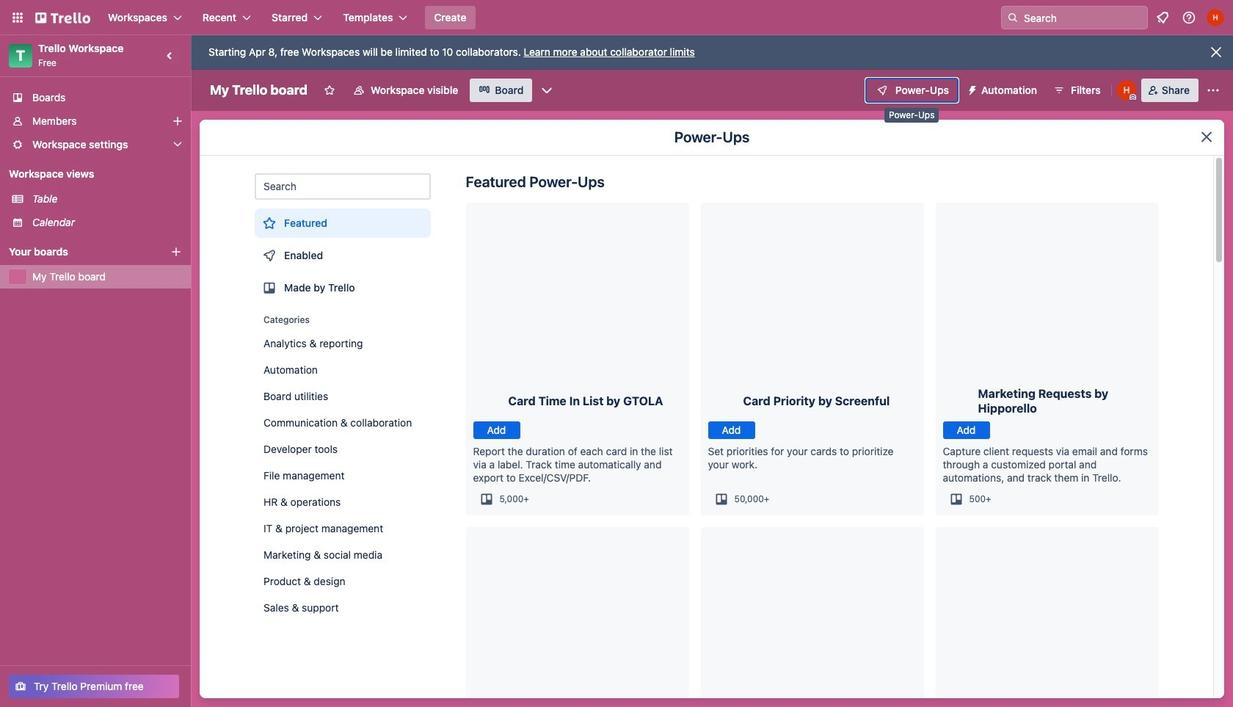 Task type: describe. For each thing, give the bounding box(es) containing it.
star or unstar board image
[[324, 84, 336, 96]]

back to home image
[[35, 6, 90, 29]]

open information menu image
[[1182, 10, 1197, 25]]

this member is an admin of this board. image
[[1130, 94, 1137, 101]]

add board image
[[170, 246, 182, 258]]

Search text field
[[254, 173, 431, 200]]

1 vertical spatial howard (howard38800628) image
[[1117, 80, 1137, 101]]

Board name text field
[[203, 79, 315, 102]]

show menu image
[[1207, 83, 1221, 98]]

primary element
[[0, 0, 1234, 35]]



Task type: locate. For each thing, give the bounding box(es) containing it.
0 horizontal spatial howard (howard38800628) image
[[1117, 80, 1137, 101]]

0 notifications image
[[1154, 9, 1172, 26]]

your boards with 1 items element
[[9, 243, 148, 261]]

howard (howard38800628) image
[[1207, 9, 1225, 26], [1117, 80, 1137, 101]]

0 vertical spatial howard (howard38800628) image
[[1207, 9, 1225, 26]]

workspace navigation collapse icon image
[[160, 46, 181, 66]]

1 horizontal spatial howard (howard38800628) image
[[1207, 9, 1225, 26]]

Search field
[[1019, 7, 1148, 28]]

customize views image
[[540, 83, 555, 98]]

tooltip
[[885, 108, 940, 122]]

search image
[[1008, 12, 1019, 23]]

sm image
[[961, 79, 982, 99]]



Task type: vqa. For each thing, say whether or not it's contained in the screenshot.
howard (howard38800628) image at the top right of page
yes



